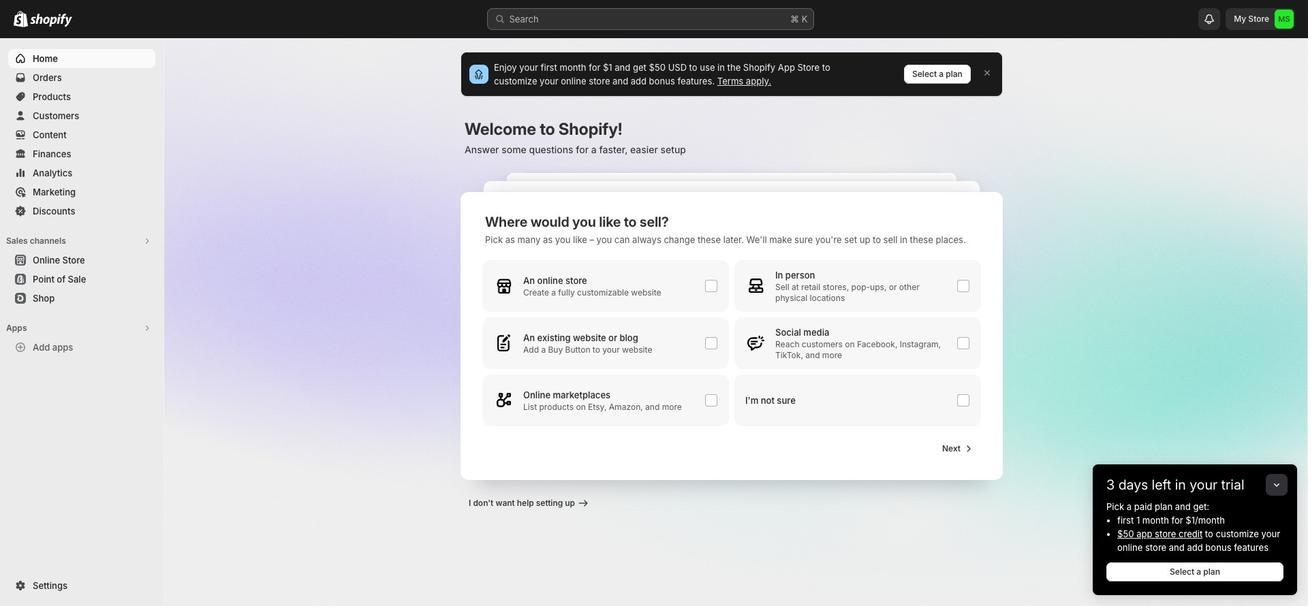 Task type: vqa. For each thing, say whether or not it's contained in the screenshot.
second Your from the top of the page
no



Task type: locate. For each thing, give the bounding box(es) containing it.
shopify image
[[30, 14, 72, 27]]



Task type: describe. For each thing, give the bounding box(es) containing it.
shopify image
[[14, 11, 28, 27]]

my store image
[[1275, 10, 1294, 29]]



